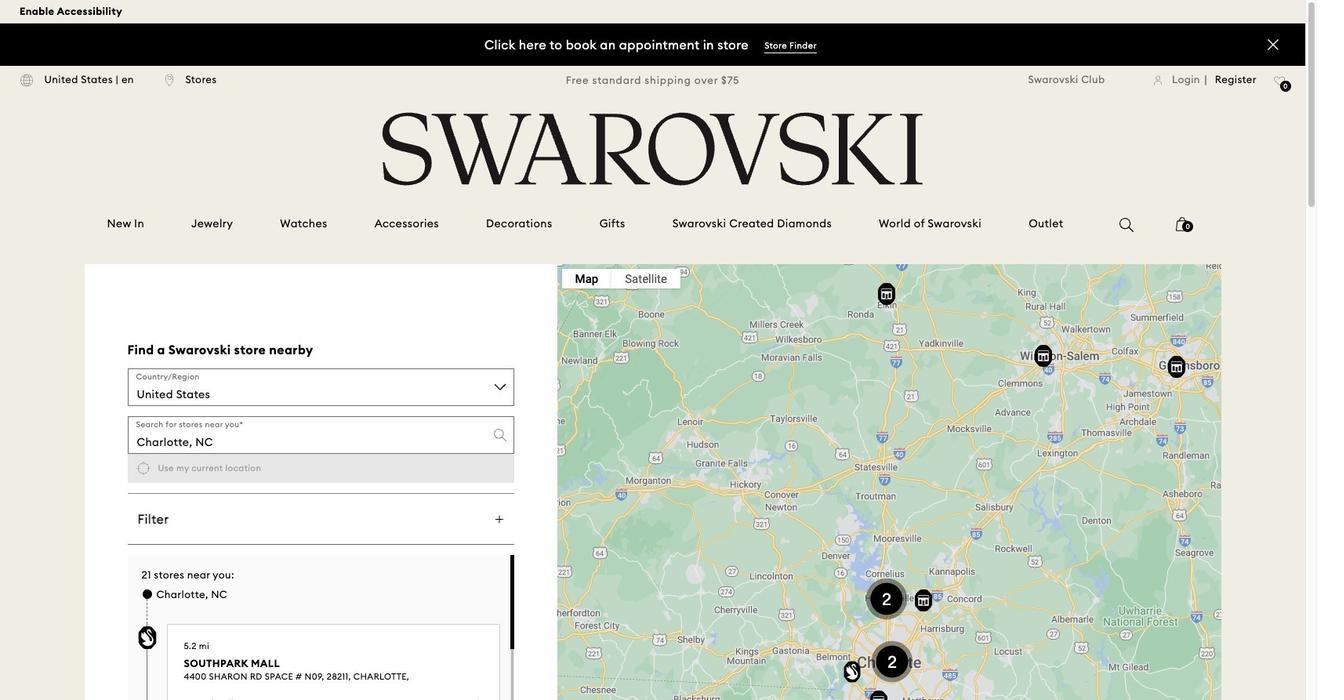 Task type: describe. For each thing, give the bounding box(es) containing it.
my location image
[[136, 462, 151, 476]]

Country/Region text field
[[127, 369, 514, 407]]

swarovski image
[[377, 112, 929, 186]]

left-wishlist image image
[[1275, 76, 1287, 86]]

swan image
[[138, 627, 157, 650]]

left-locator image image
[[165, 73, 174, 87]]

1 vertical spatial 2 image
[[865, 635, 920, 690]]

arrow icon image
[[495, 515, 504, 524]]

country-selector image image
[[20, 73, 33, 87]]



Task type: locate. For each thing, give the bounding box(es) containing it.
map region
[[483, 180, 1287, 701]]

region
[[127, 545, 514, 546]]

search image image
[[1121, 218, 1135, 232]]

cart-mobile image image
[[1177, 217, 1190, 231]]

menu bar
[[562, 269, 681, 289]]

2 image
[[860, 572, 915, 627], [865, 635, 920, 690]]

left login image
[[1154, 75, 1163, 85]]

0 vertical spatial 2 image
[[860, 572, 915, 627]]

Search for stores near you* text field
[[127, 417, 514, 455]]



